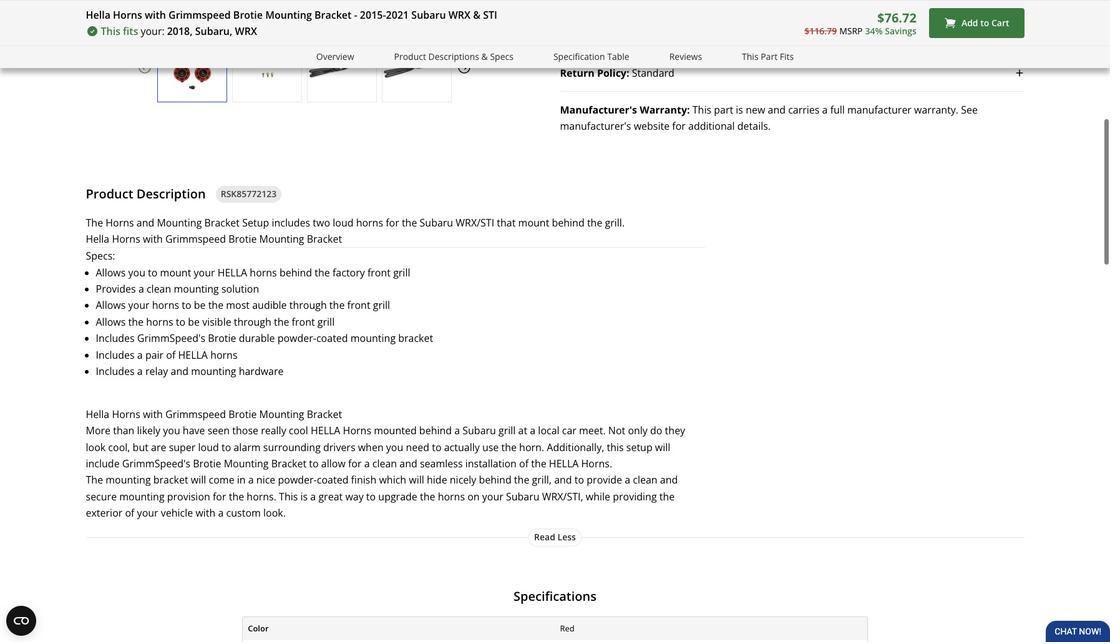 Task type: locate. For each thing, give the bounding box(es) containing it.
0 vertical spatial grimmspeed's
[[137, 332, 205, 345]]

of right the pair
[[166, 348, 176, 362]]

1 vertical spatial wrx
[[235, 24, 257, 38]]

1 vertical spatial powder-
[[278, 473, 317, 487]]

this for part
[[693, 103, 712, 117]]

horns for hella horns with grimmspeed brotie mounting bracket  - 2015-2021 subaru wrx & sti
[[113, 8, 142, 22]]

3 hella from the top
[[86, 407, 109, 421]]

table
[[607, 51, 629, 62]]

powder- inside specs: allows you to mount your hella horns behind the factory front grill provides a clean mounting solution allows your horns to be the most audible through the front grill allows the horns to be visible through the front grill includes grimmspeed's brotie durable powder-coated mounting bracket includes a pair of hella horns includes a relay and mounting hardware
[[278, 332, 316, 345]]

loud right two
[[333, 216, 354, 229]]

1 vertical spatial product
[[86, 185, 133, 202]]

horns.
[[581, 457, 612, 471]]

with down product description
[[143, 232, 163, 246]]

0 vertical spatial hella
[[86, 8, 110, 22]]

this up additional at right top
[[693, 103, 712, 117]]

horns
[[356, 216, 383, 229], [250, 266, 277, 279], [152, 299, 179, 312], [146, 315, 173, 329], [210, 348, 238, 362], [438, 490, 465, 503]]

custom
[[226, 506, 261, 520]]

a
[[822, 103, 828, 117], [138, 282, 144, 296], [137, 348, 143, 362], [137, 364, 143, 378], [454, 424, 460, 438], [530, 424, 536, 438], [364, 457, 370, 471], [248, 473, 254, 487], [625, 473, 630, 487], [310, 490, 316, 503], [218, 506, 224, 520]]

will left hide
[[409, 473, 424, 487]]

great
[[319, 490, 343, 503]]

1 vertical spatial coated
[[317, 473, 349, 487]]

0 vertical spatial clean
[[147, 282, 171, 296]]

includes
[[96, 332, 135, 345], [96, 348, 135, 362], [96, 364, 135, 378]]

and right relay
[[171, 364, 188, 378]]

1 vertical spatial &
[[482, 51, 488, 62]]

2 horizontal spatial clean
[[633, 473, 658, 487]]

horns for the horns and mounting bracket setup includes two loud horns for the subaru wrx/sti that mount behind the grill. hella horns with grimmspeed brotie mounting bracket
[[106, 216, 134, 229]]

2 vertical spatial hella
[[86, 407, 109, 421]]

1 horizontal spatial of
[[166, 348, 176, 362]]

1 horizontal spatial clean
[[372, 457, 397, 471]]

and up wrx/sti,
[[554, 473, 572, 487]]

manufacturer's
[[560, 119, 631, 133]]

through right audible
[[289, 299, 327, 312]]

come
[[209, 473, 234, 487]]

0 vertical spatial front
[[368, 266, 391, 279]]

1 vertical spatial hella
[[86, 232, 109, 246]]

includes left relay
[[96, 364, 135, 378]]

a right provides
[[138, 282, 144, 296]]

not
[[608, 424, 625, 438]]

and inside this part is new and carries a full manufacturer warranty. see manufacturer's website for additional details.
[[768, 103, 786, 117]]

0 vertical spatial grimmspeed
[[169, 8, 231, 22]]

powder- right durable on the left
[[278, 332, 316, 345]]

0 horizontal spatial clean
[[147, 282, 171, 296]]

2 vertical spatial grimmspeed
[[165, 407, 226, 421]]

provision
[[167, 490, 210, 503]]

hella for hella horns with grimmspeed brotie mounting bracket  - 2015-2021 subaru wrx & sti
[[86, 8, 110, 22]]

hardware
[[239, 364, 284, 378]]

grimmspeed's up the pair
[[137, 332, 205, 345]]

and right new
[[768, 103, 786, 117]]

horn.
[[519, 440, 544, 454]]

for inside the horns and mounting bracket setup includes two loud horns for the subaru wrx/sti that mount behind the grill. hella horns with grimmspeed brotie mounting bracket
[[386, 216, 399, 229]]

is
[[736, 103, 743, 117], [301, 490, 308, 503]]

1 vertical spatial mount
[[160, 266, 191, 279]]

overview
[[316, 51, 354, 62]]

bracket down two
[[307, 232, 342, 246]]

horns up 'specs:' at top
[[112, 232, 140, 246]]

grill
[[393, 266, 410, 279], [373, 299, 390, 312], [318, 315, 335, 329], [499, 424, 516, 438]]

0 vertical spatial bracket
[[398, 332, 433, 345]]

0 horizontal spatial of
[[125, 506, 134, 520]]

1 vertical spatial grimmspeed's
[[122, 457, 190, 471]]

1 rsk85772123 2015-2021 subaru wrx & sti hella horns with grimmspeed brotie mounting bracket, image from the left
[[158, 45, 226, 89]]

1 vertical spatial of
[[519, 457, 529, 471]]

1 vertical spatial includes
[[96, 348, 135, 362]]

1 horizontal spatial bracket
[[398, 332, 433, 345]]

1 vertical spatial you
[[163, 424, 180, 438]]

0 vertical spatial includes
[[96, 332, 135, 345]]

subaru up use
[[463, 424, 496, 438]]

the horns and mounting bracket setup includes two loud horns for the subaru wrx/sti that mount behind the grill. hella horns with grimmspeed brotie mounting bracket
[[86, 216, 627, 246]]

bracket up cool
[[307, 407, 342, 421]]

1 vertical spatial front
[[347, 299, 370, 312]]

for inside this part is new and carries a full manufacturer warranty. see manufacturer's website for additional details.
[[672, 119, 686, 133]]

really
[[261, 424, 286, 438]]

1 the from the top
[[86, 216, 103, 229]]

1 vertical spatial the
[[86, 473, 103, 487]]

2 vertical spatial of
[[125, 506, 134, 520]]

and inside specs: allows you to mount your hella horns behind the factory front grill provides a clean mounting solution allows your horns to be the most audible through the front grill allows the horns to be visible through the front grill includes grimmspeed's brotie durable powder-coated mounting bracket includes a pair of hella horns includes a relay and mounting hardware
[[171, 364, 188, 378]]

horns down product description
[[106, 216, 134, 229]]

less
[[558, 531, 576, 543]]

this for fits
[[101, 24, 120, 38]]

this inside this part is new and carries a full manufacturer warranty. see manufacturer's website for additional details.
[[693, 103, 712, 117]]

you up provides
[[128, 266, 145, 279]]

local
[[538, 424, 560, 438]]

part
[[714, 103, 733, 117]]

& left 'specs'
[[482, 51, 488, 62]]

product down 2021
[[394, 51, 426, 62]]

add to cart button
[[929, 8, 1024, 38]]

be left visible
[[188, 315, 200, 329]]

upgrade
[[378, 490, 417, 503]]

1 includes from the top
[[96, 332, 135, 345]]

clean up which on the bottom left of the page
[[372, 457, 397, 471]]

product left description
[[86, 185, 133, 202]]

0 vertical spatial product
[[394, 51, 426, 62]]

loud
[[333, 216, 354, 229], [198, 440, 219, 454]]

2 vertical spatial allows
[[96, 315, 126, 329]]

a right the at
[[530, 424, 536, 438]]

wrx/sti
[[456, 216, 494, 229]]

only
[[628, 424, 648, 438]]

2 the from the top
[[86, 473, 103, 487]]

horns.
[[247, 490, 276, 503]]

a inside this part is new and carries a full manufacturer warranty. see manufacturer's website for additional details.
[[822, 103, 828, 117]]

specs:
[[86, 249, 115, 263]]

1 horizontal spatial you
[[163, 424, 180, 438]]

nice
[[256, 473, 275, 487]]

setup
[[242, 216, 269, 229]]

0 vertical spatial through
[[289, 299, 327, 312]]

with up likely
[[143, 407, 163, 421]]

additionally,
[[547, 440, 604, 454]]

your
[[194, 266, 215, 279], [128, 299, 149, 312], [482, 490, 504, 503], [137, 506, 158, 520]]

setup
[[626, 440, 653, 454]]

will down the do
[[655, 440, 671, 454]]

mounting
[[174, 282, 219, 296], [351, 332, 396, 345], [191, 364, 236, 378], [106, 473, 151, 487], [119, 490, 164, 503]]

0 horizontal spatial through
[[234, 315, 271, 329]]

hella image
[[560, 0, 595, 9]]

open widget image
[[6, 606, 36, 636]]

product for product description
[[86, 185, 133, 202]]

your right on
[[482, 490, 504, 503]]

fits
[[780, 51, 794, 62]]

0 vertical spatial wrx
[[449, 8, 471, 22]]

product description
[[86, 185, 206, 202]]

1 horizontal spatial is
[[736, 103, 743, 117]]

0 horizontal spatial wrx
[[235, 24, 257, 38]]

0 vertical spatial allows
[[96, 266, 126, 279]]

$76.72
[[877, 9, 917, 26]]

clean up providing
[[633, 473, 658, 487]]

0 vertical spatial loud
[[333, 216, 354, 229]]

through up durable on the left
[[234, 315, 271, 329]]

loud down "seen"
[[198, 440, 219, 454]]

a left full in the top right of the page
[[822, 103, 828, 117]]

2 horizontal spatial of
[[519, 457, 529, 471]]

0 horizontal spatial bracket
[[153, 473, 188, 487]]

1 vertical spatial grimmspeed
[[165, 232, 226, 246]]

a left relay
[[137, 364, 143, 378]]

your up visible
[[194, 266, 215, 279]]

2 vertical spatial you
[[386, 440, 403, 454]]

will
[[655, 440, 671, 454], [191, 473, 206, 487], [409, 473, 424, 487]]

0 horizontal spatial you
[[128, 266, 145, 279]]

the up 'specs:' at top
[[86, 216, 103, 229]]

0 vertical spatial the
[[86, 216, 103, 229]]

description
[[137, 185, 206, 202]]

powder- inside hella horns with grimmspeed brotie mounting bracket more than likely you have seen those really cool hella horns mounted behind a subaru grill at a local car meet. not only do they look cool, but are super loud to alarm surrounding drivers when you need to actually use the horn. additionally, this setup will include grimmspeed's brotie mounting bracket to allow for a clean and seamless installation of the hella horns. the mounting bracket will come in a nice powder-coated finish which will hide nicely behind the grill, and to provide a clean and secure mounting provision for the horns. this is a great way to upgrade the horns on your subaru wrx/sti, while providing the exterior of your vehicle with a custom look.
[[278, 473, 317, 487]]

bracket inside specs: allows you to mount your hella horns behind the factory front grill provides a clean mounting solution allows your horns to be the most audible through the front grill allows the horns to be visible through the front grill includes grimmspeed's brotie durable powder-coated mounting bracket includes a pair of hella horns includes a relay and mounting hardware
[[398, 332, 433, 345]]

3 allows from the top
[[96, 315, 126, 329]]

coated
[[316, 332, 348, 345], [317, 473, 349, 487]]

warranty:
[[640, 103, 690, 117]]

clean right provides
[[147, 282, 171, 296]]

they
[[665, 424, 685, 438]]

most
[[226, 299, 250, 312]]

subaru down grill,
[[506, 490, 540, 503]]

specs: allows you to mount your hella horns behind the factory front grill provides a clean mounting solution allows your horns to be the most audible through the front grill allows the horns to be visible through the front grill includes grimmspeed's brotie durable powder-coated mounting bracket includes a pair of hella horns includes a relay and mounting hardware
[[86, 249, 433, 378]]

bracket left -
[[315, 8, 352, 22]]

is right the part
[[736, 103, 743, 117]]

rsk85772123 2015-2021 subaru wrx & sti hella horns with grimmspeed brotie mounting bracket, image down the 2018,
[[158, 45, 226, 89]]

1 vertical spatial loud
[[198, 440, 219, 454]]

powder- right the "nice" on the bottom left of the page
[[278, 473, 317, 487]]

and down product description
[[137, 216, 154, 229]]

behind up audible
[[280, 266, 312, 279]]

for
[[672, 119, 686, 133], [386, 216, 399, 229], [348, 457, 362, 471], [213, 490, 226, 503]]

relay
[[145, 364, 168, 378]]

grimmspeed for hella horns with grimmspeed brotie mounting bracket more than likely you have seen those really cool hella horns mounted behind a subaru grill at a local car meet. not only do they look cool, but are super loud to alarm surrounding drivers when you need to actually use the horn. additionally, this setup will include grimmspeed's brotie mounting bracket to allow for a clean and seamless installation of the hella horns. the mounting bracket will come in a nice powder-coated finish which will hide nicely behind the grill, and to provide a clean and secure mounting provision for the horns. this is a great way to upgrade the horns on your subaru wrx/sti, while providing the exterior of your vehicle with a custom look.
[[165, 407, 226, 421]]

a left great
[[310, 490, 316, 503]]

0 vertical spatial &
[[473, 8, 481, 22]]

wrx left sti
[[449, 8, 471, 22]]

grimmspeed's down are
[[122, 457, 190, 471]]

you inside specs: allows you to mount your hella horns behind the factory front grill provides a clean mounting solution allows your horns to be the most audible through the front grill allows the horns to be visible through the front grill includes grimmspeed's brotie durable powder-coated mounting bracket includes a pair of hella horns includes a relay and mounting hardware
[[128, 266, 145, 279]]

cart
[[992, 17, 1009, 29]]

mount
[[518, 216, 549, 229], [160, 266, 191, 279]]

more
[[86, 424, 110, 438]]

that
[[497, 216, 516, 229]]

full
[[830, 103, 845, 117]]

1 vertical spatial be
[[188, 315, 200, 329]]

includes down provides
[[96, 332, 135, 345]]

grimmspeed up subaru,
[[169, 8, 231, 22]]

subaru left wrx/sti
[[420, 216, 453, 229]]

grimmspeed down description
[[165, 232, 226, 246]]

this
[[101, 24, 120, 38], [742, 51, 759, 62], [693, 103, 712, 117], [279, 490, 298, 503]]

brotie
[[233, 8, 263, 22], [229, 232, 257, 246], [208, 332, 236, 345], [229, 407, 257, 421], [193, 457, 221, 471]]

0 horizontal spatial mount
[[160, 266, 191, 279]]

3 rsk85772123 2015-2021 subaru wrx & sti hella horns with grimmspeed brotie mounting bracket, image from the left
[[307, 45, 376, 89]]

hella
[[86, 8, 110, 22], [86, 232, 109, 246], [86, 407, 109, 421]]

of down horn.
[[519, 457, 529, 471]]

0 vertical spatial be
[[194, 299, 206, 312]]

bracket
[[315, 8, 352, 22], [204, 216, 240, 229], [307, 232, 342, 246], [307, 407, 342, 421], [271, 457, 307, 471]]

product
[[394, 51, 426, 62], [86, 185, 133, 202]]

cool,
[[108, 440, 130, 454]]

a up providing
[[625, 473, 630, 487]]

0 horizontal spatial is
[[301, 490, 308, 503]]

and down need
[[400, 457, 417, 471]]

two
[[313, 216, 330, 229]]

includes left the pair
[[96, 348, 135, 362]]

powder-
[[278, 332, 316, 345], [278, 473, 317, 487]]

1 horizontal spatial wrx
[[449, 8, 471, 22]]

be
[[194, 299, 206, 312], [188, 315, 200, 329]]

1 horizontal spatial loud
[[333, 216, 354, 229]]

hella inside the horns and mounting bracket setup includes two loud horns for the subaru wrx/sti that mount behind the grill. hella horns with grimmspeed brotie mounting bracket
[[86, 232, 109, 246]]

rsk85772123 2015-2021 subaru wrx & sti hella horns with grimmspeed brotie mounting bracket, image down hella horns with grimmspeed brotie mounting bracket  - 2015-2021 subaru wrx & sti
[[232, 45, 301, 89]]

front
[[368, 266, 391, 279], [347, 299, 370, 312], [292, 315, 315, 329]]

is left great
[[301, 490, 308, 503]]

0 vertical spatial is
[[736, 103, 743, 117]]

the up secure
[[86, 473, 103, 487]]

2 allows from the top
[[96, 299, 126, 312]]

seen
[[208, 424, 230, 438]]

0 vertical spatial you
[[128, 266, 145, 279]]

1 vertical spatial clean
[[372, 457, 397, 471]]

& left sti
[[473, 8, 481, 22]]

with up your:
[[145, 8, 166, 22]]

horns inside hella horns with grimmspeed brotie mounting bracket more than likely you have seen those really cool hella horns mounted behind a subaru grill at a local car meet. not only do they look cool, but are super loud to alarm surrounding drivers when you need to actually use the horn. additionally, this setup will include grimmspeed's brotie mounting bracket to allow for a clean and seamless installation of the hella horns. the mounting bracket will come in a nice powder-coated finish which will hide nicely behind the grill, and to provide a clean and secure mounting provision for the horns. this is a great way to upgrade the horns on your subaru wrx/sti, while providing the exterior of your vehicle with a custom look.
[[438, 490, 465, 503]]

1 horizontal spatial will
[[409, 473, 424, 487]]

those
[[232, 424, 258, 438]]

grimmspeed up 'have'
[[165, 407, 226, 421]]

you up super
[[163, 424, 180, 438]]

grill,
[[532, 473, 552, 487]]

2 rsk85772123 2015-2021 subaru wrx & sti hella horns with grimmspeed brotie mounting bracket, image from the left
[[232, 45, 301, 89]]

1 vertical spatial is
[[301, 490, 308, 503]]

and down they
[[660, 473, 678, 487]]

grimmspeed inside hella horns with grimmspeed brotie mounting bracket more than likely you have seen those really cool hella horns mounted behind a subaru grill at a local car meet. not only do they look cool, but are super loud to alarm surrounding drivers when you need to actually use the horn. additionally, this setup will include grimmspeed's brotie mounting bracket to allow for a clean and seamless installation of the hella horns. the mounting bracket will come in a nice powder-coated finish which will hide nicely behind the grill, and to provide a clean and secure mounting provision for the horns. this is a great way to upgrade the horns on your subaru wrx/sti, while providing the exterior of your vehicle with a custom look.
[[165, 407, 226, 421]]

3 includes from the top
[[96, 364, 135, 378]]

of right exterior
[[125, 506, 134, 520]]

horns up the fits
[[113, 8, 142, 22]]

0 horizontal spatial &
[[473, 8, 481, 22]]

2 horizontal spatial will
[[655, 440, 671, 454]]

to
[[981, 17, 989, 29], [148, 266, 158, 279], [182, 299, 191, 312], [176, 315, 185, 329], [222, 440, 231, 454], [432, 440, 442, 454], [309, 457, 319, 471], [575, 473, 584, 487], [366, 490, 376, 503]]

standard
[[632, 66, 675, 80]]

clean inside specs: allows you to mount your hella horns behind the factory front grill provides a clean mounting solution allows your horns to be the most audible through the front grill allows the horns to be visible through the front grill includes grimmspeed's brotie durable powder-coated mounting bracket includes a pair of hella horns includes a relay and mounting hardware
[[147, 282, 171, 296]]

rsk85772123 2015-2021 subaru wrx & sti hella horns with grimmspeed brotie mounting bracket, image left go to right image
[[382, 45, 451, 89]]

likely
[[137, 424, 160, 438]]

horns
[[113, 8, 142, 22], [106, 216, 134, 229], [112, 232, 140, 246], [112, 407, 140, 421], [343, 424, 371, 438]]

2 vertical spatial includes
[[96, 364, 135, 378]]

0 vertical spatial mount
[[518, 216, 549, 229]]

1 vertical spatial bracket
[[153, 473, 188, 487]]

this left the part
[[742, 51, 759, 62]]

1 horizontal spatial through
[[289, 299, 327, 312]]

rsk85772123 2015-2021 subaru wrx & sti hella horns with grimmspeed brotie mounting bracket, image down -
[[307, 45, 376, 89]]

is inside this part is new and carries a full manufacturer warranty. see manufacturer's website for additional details.
[[736, 103, 743, 117]]

factory
[[333, 266, 365, 279]]

this left the fits
[[101, 24, 120, 38]]

secure
[[86, 490, 117, 503]]

horns up 'than'
[[112, 407, 140, 421]]

hella inside hella horns with grimmspeed brotie mounting bracket more than likely you have seen those really cool hella horns mounted behind a subaru grill at a local car meet. not only do they look cool, but are super loud to alarm surrounding drivers when you need to actually use the horn. additionally, this setup will include grimmspeed's brotie mounting bracket to allow for a clean and seamless installation of the hella horns. the mounting bracket will come in a nice powder-coated finish which will hide nicely behind the grill, and to provide a clean and secure mounting provision for the horns. this is a great way to upgrade the horns on your subaru wrx/sti, while providing the exterior of your vehicle with a custom look.
[[86, 407, 109, 421]]

be up visible
[[194, 299, 206, 312]]

grimmspeed for hella horns with grimmspeed brotie mounting bracket  - 2015-2021 subaru wrx & sti
[[169, 8, 231, 22]]

wrx
[[449, 8, 471, 22], [235, 24, 257, 38]]

1 vertical spatial allows
[[96, 299, 126, 312]]

includes
[[272, 216, 310, 229]]

this fits your: 2018, subaru, wrx
[[101, 24, 257, 38]]

and
[[768, 103, 786, 117], [137, 216, 154, 229], [171, 364, 188, 378], [400, 457, 417, 471], [554, 473, 572, 487], [660, 473, 678, 487]]

2 hella from the top
[[86, 232, 109, 246]]

wrx right subaru,
[[235, 24, 257, 38]]

grill inside hella horns with grimmspeed brotie mounting bracket more than likely you have seen those really cool hella horns mounted behind a subaru grill at a local car meet. not only do they look cool, but are super loud to alarm surrounding drivers when you need to actually use the horn. additionally, this setup will include grimmspeed's brotie mounting bracket to allow for a clean and seamless installation of the hella horns. the mounting bracket will come in a nice powder-coated finish which will hide nicely behind the grill, and to provide a clean and secure mounting provision for the horns. this is a great way to upgrade the horns on your subaru wrx/sti, while providing the exterior of your vehicle with a custom look.
[[499, 424, 516, 438]]

0 horizontal spatial loud
[[198, 440, 219, 454]]

hide
[[427, 473, 447, 487]]

your down provides
[[128, 299, 149, 312]]

horns for hella horns with grimmspeed brotie mounting bracket more than likely you have seen those really cool hella horns mounted behind a subaru grill at a local car meet. not only do they look cool, but are super loud to alarm surrounding drivers when you need to actually use the horn. additionally, this setup will include grimmspeed's brotie mounting bracket to allow for a clean and seamless installation of the hella horns. the mounting bracket will come in a nice powder-coated finish which will hide nicely behind the grill, and to provide a clean and secure mounting provision for the horns. this is a great way to upgrade the horns on your subaru wrx/sti, while providing the exterior of your vehicle with a custom look.
[[112, 407, 140, 421]]

1 horizontal spatial mount
[[518, 216, 549, 229]]

0 horizontal spatial will
[[191, 473, 206, 487]]

msrp
[[840, 25, 863, 37]]

this
[[607, 440, 624, 454]]

subaru right 2021
[[411, 8, 446, 22]]

way
[[345, 490, 364, 503]]

rsk85772123 2015-2021 subaru wrx & sti hella horns with grimmspeed brotie mounting bracket, image
[[158, 45, 226, 89], [232, 45, 301, 89], [307, 45, 376, 89], [382, 45, 451, 89]]

0 vertical spatial of
[[166, 348, 176, 362]]

grimmspeed's
[[137, 332, 205, 345], [122, 457, 190, 471]]

behind left the grill. on the top
[[552, 216, 585, 229]]

need
[[406, 440, 429, 454]]

0 vertical spatial powder-
[[278, 332, 316, 345]]

1 hella from the top
[[86, 8, 110, 22]]

this up "look."
[[279, 490, 298, 503]]

behind inside the horns and mounting bracket setup includes two loud horns for the subaru wrx/sti that mount behind the grill. hella horns with grimmspeed brotie mounting bracket
[[552, 216, 585, 229]]

1 horizontal spatial product
[[394, 51, 426, 62]]

grimmspeed's inside specs: allows you to mount your hella horns behind the factory front grill provides a clean mounting solution allows your horns to be the most audible through the front grill allows the horns to be visible through the front grill includes grimmspeed's brotie durable powder-coated mounting bracket includes a pair of hella horns includes a relay and mounting hardware
[[137, 332, 205, 345]]

0 vertical spatial coated
[[316, 332, 348, 345]]

you down mounted
[[386, 440, 403, 454]]

0 horizontal spatial product
[[86, 185, 133, 202]]

sti
[[483, 8, 497, 22]]

will up provision
[[191, 473, 206, 487]]



Task type: vqa. For each thing, say whether or not it's contained in the screenshot.
two at the top left
yes



Task type: describe. For each thing, give the bounding box(es) containing it.
specification table link
[[554, 50, 629, 64]]

coated inside specs: allows you to mount your hella horns behind the factory front grill provides a clean mounting solution allows your horns to be the most audible through the front grill allows the horns to be visible through the front grill includes grimmspeed's brotie durable powder-coated mounting bracket includes a pair of hella horns includes a relay and mounting hardware
[[316, 332, 348, 345]]

this part is new and carries a full manufacturer warranty. see manufacturer's website for additional details.
[[560, 103, 978, 133]]

specs
[[490, 51, 514, 62]]

additional
[[688, 119, 735, 133]]

mounted
[[374, 424, 417, 438]]

have
[[183, 424, 205, 438]]

reviews
[[669, 51, 702, 62]]

return
[[560, 66, 595, 80]]

are
[[151, 440, 166, 454]]

2 horizontal spatial you
[[386, 440, 403, 454]]

subaru inside the horns and mounting bracket setup includes two loud horns for the subaru wrx/sti that mount behind the grill. hella horns with grimmspeed brotie mounting bracket
[[420, 216, 453, 229]]

specifications
[[514, 588, 597, 604]]

car
[[562, 424, 577, 438]]

2021
[[386, 8, 409, 22]]

a right in
[[248, 473, 254, 487]]

2018,
[[167, 24, 193, 38]]

the inside hella horns with grimmspeed brotie mounting bracket more than likely you have seen those really cool hella horns mounted behind a subaru grill at a local car meet. not only do they look cool, but are super loud to alarm surrounding drivers when you need to actually use the horn. additionally, this setup will include grimmspeed's brotie mounting bracket to allow for a clean and seamless installation of the hella horns. the mounting bracket will come in a nice powder-coated finish which will hide nicely behind the grill, and to provide a clean and secure mounting provision for the horns. this is a great way to upgrade the horns on your subaru wrx/sti, while providing the exterior of your vehicle with a custom look.
[[86, 473, 103, 487]]

nicely
[[450, 473, 476, 487]]

add to cart
[[962, 17, 1009, 29]]

rsk85772123
[[221, 188, 277, 200]]

allow
[[321, 457, 346, 471]]

a up actually
[[454, 424, 460, 438]]

bracket inside hella horns with grimmspeed brotie mounting bracket more than likely you have seen those really cool hella horns mounted behind a subaru grill at a local car meet. not only do they look cool, but are super loud to alarm surrounding drivers when you need to actually use the horn. additionally, this setup will include grimmspeed's brotie mounting bracket to allow for a clean and seamless installation of the hella horns. the mounting bracket will come in a nice powder-coated finish which will hide nicely behind the grill, and to provide a clean and secure mounting provision for the horns. this is a great way to upgrade the horns on your subaru wrx/sti, while providing the exterior of your vehicle with a custom look.
[[153, 473, 188, 487]]

34%
[[865, 25, 883, 37]]

and inside the horns and mounting bracket setup includes two loud horns for the subaru wrx/sti that mount behind the grill. hella horns with grimmspeed brotie mounting bracket
[[137, 216, 154, 229]]

2 vertical spatial clean
[[633, 473, 658, 487]]

descriptions
[[428, 51, 479, 62]]

look.
[[263, 506, 286, 520]]

new
[[746, 103, 765, 117]]

a up finish
[[364, 457, 370, 471]]

behind up need
[[419, 424, 452, 438]]

horns inside the horns and mounting bracket setup includes two loud horns for the subaru wrx/sti that mount behind the grill. hella horns with grimmspeed brotie mounting bracket
[[356, 216, 383, 229]]

with inside the horns and mounting bracket setup includes two loud horns for the subaru wrx/sti that mount behind the grill. hella horns with grimmspeed brotie mounting bracket
[[143, 232, 163, 246]]

this part fits
[[742, 51, 794, 62]]

exterior
[[86, 506, 123, 520]]

2 vertical spatial front
[[292, 315, 315, 329]]

super
[[169, 440, 196, 454]]

return policy: standard
[[560, 66, 675, 80]]

hella for hella horns with grimmspeed brotie mounting bracket more than likely you have seen those really cool hella horns mounted behind a subaru grill at a local car meet. not only do they look cool, but are super loud to alarm surrounding drivers when you need to actually use the horn. additionally, this setup will include grimmspeed's brotie mounting bracket to allow for a clean and seamless installation of the hella horns. the mounting bracket will come in a nice powder-coated finish which will hide nicely behind the grill, and to provide a clean and secure mounting provision for the horns. this is a great way to upgrade the horns on your subaru wrx/sti, while providing the exterior of your vehicle with a custom look.
[[86, 407, 109, 421]]

grimmspeed inside the horns and mounting bracket setup includes two loud horns for the subaru wrx/sti that mount behind the grill. hella horns with grimmspeed brotie mounting bracket
[[165, 232, 226, 246]]

brotie inside the horns and mounting bracket setup includes two loud horns for the subaru wrx/sti that mount behind the grill. hella horns with grimmspeed brotie mounting bracket
[[229, 232, 257, 246]]

see
[[961, 103, 978, 117]]

1 vertical spatial through
[[234, 315, 271, 329]]

audible
[[252, 299, 287, 312]]

specification table
[[554, 51, 629, 62]]

durable
[[239, 332, 275, 345]]

hella horns with grimmspeed brotie mounting bracket  - 2015-2021 subaru wrx & sti
[[86, 8, 497, 22]]

loud inside the horns and mounting bracket setup includes two loud horns for the subaru wrx/sti that mount behind the grill. hella horns with grimmspeed brotie mounting bracket
[[333, 216, 354, 229]]

horns up when at the bottom
[[343, 424, 371, 438]]

hella up the drivers in the bottom left of the page
[[311, 424, 340, 438]]

carries
[[788, 103, 820, 117]]

loud inside hella horns with grimmspeed brotie mounting bracket more than likely you have seen those really cool hella horns mounted behind a subaru grill at a local car meet. not only do they look cool, but are super loud to alarm surrounding drivers when you need to actually use the horn. additionally, this setup will include grimmspeed's brotie mounting bracket to allow for a clean and seamless installation of the hella horns. the mounting bracket will come in a nice powder-coated finish which will hide nicely behind the grill, and to provide a clean and secure mounting provision for the horns. this is a great way to upgrade the horns on your subaru wrx/sti, while providing the exterior of your vehicle with a custom look.
[[198, 440, 219, 454]]

solution
[[222, 282, 259, 296]]

in
[[237, 473, 246, 487]]

reviews link
[[669, 50, 702, 64]]

behind down installation
[[479, 473, 512, 487]]

product descriptions & specs link
[[394, 50, 514, 64]]

$76.72 $116.79 msrp 34% savings
[[805, 9, 917, 37]]

hella horns with grimmspeed brotie mounting bracket more than likely you have seen those really cool hella horns mounted behind a subaru grill at a local car meet. not only do they look cool, but are super loud to alarm surrounding drivers when you need to actually use the horn. additionally, this setup will include grimmspeed's brotie mounting bracket to allow for a clean and seamless installation of the hella horns. the mounting bracket will come in a nice powder-coated finish which will hide nicely behind the grill, and to provide a clean and secure mounting provision for the horns. this is a great way to upgrade the horns on your subaru wrx/sti, while providing the exterior of your vehicle with a custom look.
[[86, 407, 685, 520]]

your left the 'vehicle'
[[137, 506, 158, 520]]

policy:
[[597, 66, 629, 80]]

while
[[586, 490, 610, 503]]

vehicle
[[161, 506, 193, 520]]

with down provision
[[196, 506, 216, 520]]

when
[[358, 440, 384, 454]]

red
[[560, 623, 575, 634]]

bracket left setup
[[204, 216, 240, 229]]

website
[[634, 119, 670, 133]]

installation
[[465, 457, 517, 471]]

finish
[[351, 473, 377, 487]]

this for part
[[742, 51, 759, 62]]

hella up solution
[[218, 266, 247, 279]]

the inside the horns and mounting bracket setup includes two loud horns for the subaru wrx/sti that mount behind the grill. hella horns with grimmspeed brotie mounting bracket
[[86, 216, 103, 229]]

4 rsk85772123 2015-2021 subaru wrx & sti hella horns with grimmspeed brotie mounting bracket, image from the left
[[382, 45, 451, 89]]

part
[[761, 51, 778, 62]]

$116.79
[[805, 25, 837, 37]]

on
[[468, 490, 480, 503]]

read less
[[534, 531, 576, 543]]

alarm
[[234, 440, 261, 454]]

to inside button
[[981, 17, 989, 29]]

mount inside the horns and mounting bracket setup includes two loud horns for the subaru wrx/sti that mount behind the grill. hella horns with grimmspeed brotie mounting bracket
[[518, 216, 549, 229]]

hella right the pair
[[178, 348, 208, 362]]

is inside hella horns with grimmspeed brotie mounting bracket more than likely you have seen those really cool hella horns mounted behind a subaru grill at a local car meet. not only do they look cool, but are super loud to alarm surrounding drivers when you need to actually use the horn. additionally, this setup will include grimmspeed's brotie mounting bracket to allow for a clean and seamless installation of the hella horns. the mounting bracket will come in a nice powder-coated finish which will hide nicely behind the grill, and to provide a clean and secure mounting provision for the horns. this is a great way to upgrade the horns on your subaru wrx/sti, while providing the exterior of your vehicle with a custom look.
[[301, 490, 308, 503]]

a left the pair
[[137, 348, 143, 362]]

your:
[[141, 24, 165, 38]]

fits
[[123, 24, 138, 38]]

meet.
[[579, 424, 606, 438]]

subaru,
[[195, 24, 232, 38]]

provide
[[587, 473, 622, 487]]

bracket down surrounding
[[271, 457, 307, 471]]

mount inside specs: allows you to mount your hella horns behind the factory front grill provides a clean mounting solution allows your horns to be the most audible through the front grill allows the horns to be visible through the front grill includes grimmspeed's brotie durable powder-coated mounting bracket includes a pair of hella horns includes a relay and mounting hardware
[[160, 266, 191, 279]]

wrx/sti,
[[542, 490, 583, 503]]

visible
[[202, 315, 231, 329]]

2 includes from the top
[[96, 348, 135, 362]]

this inside hella horns with grimmspeed brotie mounting bracket more than likely you have seen those really cool hella horns mounted behind a subaru grill at a local car meet. not only do they look cool, but are super loud to alarm surrounding drivers when you need to actually use the horn. additionally, this setup will include grimmspeed's brotie mounting bracket to allow for a clean and seamless installation of the hella horns. the mounting bracket will come in a nice powder-coated finish which will hide nicely behind the grill, and to provide a clean and secure mounting provision for the horns. this is a great way to upgrade the horns on your subaru wrx/sti, while providing the exterior of your vehicle with a custom look.
[[279, 490, 298, 503]]

providing
[[613, 490, 657, 503]]

1 allows from the top
[[96, 266, 126, 279]]

add
[[962, 17, 978, 29]]

actually
[[444, 440, 480, 454]]

details.
[[738, 119, 771, 133]]

use
[[482, 440, 499, 454]]

a left custom
[[218, 506, 224, 520]]

this part fits link
[[742, 50, 794, 64]]

hella down additionally,
[[549, 457, 579, 471]]

go to right image image
[[457, 60, 472, 75]]

behind inside specs: allows you to mount your hella horns behind the factory front grill provides a clean mounting solution allows your horns to be the most audible through the front grill allows the horns to be visible through the front grill includes grimmspeed's brotie durable powder-coated mounting bracket includes a pair of hella horns includes a relay and mounting hardware
[[280, 266, 312, 279]]

but
[[133, 440, 148, 454]]

grimmspeed's inside hella horns with grimmspeed brotie mounting bracket more than likely you have seen those really cool hella horns mounted behind a subaru grill at a local car meet. not only do they look cool, but are super loud to alarm surrounding drivers when you need to actually use the horn. additionally, this setup will include grimmspeed's brotie mounting bracket to allow for a clean and seamless installation of the hella horns. the mounting bracket will come in a nice powder-coated finish which will hide nicely behind the grill, and to provide a clean and secure mounting provision for the horns. this is a great way to upgrade the horns on your subaru wrx/sti, while providing the exterior of your vehicle with a custom look.
[[122, 457, 190, 471]]

overview link
[[316, 50, 354, 64]]

pair
[[145, 348, 164, 362]]

1 horizontal spatial &
[[482, 51, 488, 62]]

coated inside hella horns with grimmspeed brotie mounting bracket more than likely you have seen those really cool hella horns mounted behind a subaru grill at a local car meet. not only do they look cool, but are super loud to alarm surrounding drivers when you need to actually use the horn. additionally, this setup will include grimmspeed's brotie mounting bracket to allow for a clean and seamless installation of the hella horns. the mounting bracket will come in a nice powder-coated finish which will hide nicely behind the grill, and to provide a clean and secure mounting provision for the horns. this is a great way to upgrade the horns on your subaru wrx/sti, while providing the exterior of your vehicle with a custom look.
[[317, 473, 349, 487]]

look
[[86, 440, 106, 454]]

2015-
[[360, 8, 386, 22]]

surrounding
[[263, 440, 321, 454]]

-
[[354, 8, 357, 22]]

brotie inside specs: allows you to mount your hella horns behind the factory front grill provides a clean mounting solution allows your horns to be the most audible through the front grill allows the horns to be visible through the front grill includes grimmspeed's brotie durable powder-coated mounting bracket includes a pair of hella horns includes a relay and mounting hardware
[[208, 332, 236, 345]]

product for product descriptions & specs
[[394, 51, 426, 62]]

specification
[[554, 51, 605, 62]]

at
[[518, 424, 527, 438]]

of inside specs: allows you to mount your hella horns behind the factory front grill provides a clean mounting solution allows your horns to be the most audible through the front grill allows the horns to be visible through the front grill includes grimmspeed's brotie durable powder-coated mounting bracket includes a pair of hella horns includes a relay and mounting hardware
[[166, 348, 176, 362]]

savings
[[885, 25, 917, 37]]



